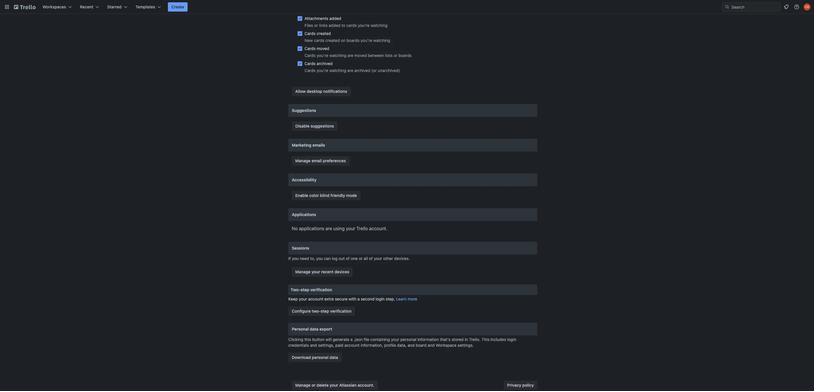 Task type: describe. For each thing, give the bounding box(es) containing it.
or left delete
[[312, 383, 316, 388]]

emails
[[313, 143, 325, 148]]

recent
[[80, 4, 93, 9]]

christina overa (christinaovera) image
[[804, 3, 811, 10]]

starred
[[107, 4, 122, 9]]

in
[[465, 338, 468, 342]]

personal inside clicking this button will generate a .json file containing your personal information that's stored in trello. this includes login credentials and settings, paid account information, profile data, and board and workspace settings.
[[401, 338, 417, 342]]

two-
[[312, 309, 321, 314]]

atlassian
[[339, 383, 357, 388]]

are for archived
[[348, 68, 354, 73]]

cards created
[[305, 31, 331, 36]]

login inside clicking this button will generate a .json file containing your personal information that's stored in trello. this includes login credentials and settings, paid account information, profile data, and board and workspace settings.
[[508, 338, 517, 342]]

0 vertical spatial archived
[[317, 61, 333, 66]]

3 and from the left
[[428, 343, 435, 348]]

0 vertical spatial added
[[330, 16, 341, 21]]

1 horizontal spatial boards
[[399, 53, 412, 58]]

your left recent
[[312, 270, 320, 275]]

1 vertical spatial personal
[[312, 356, 329, 360]]

no
[[292, 226, 298, 231]]

credentials
[[289, 343, 309, 348]]

this
[[305, 338, 311, 342]]

new cards created on boards you're watching
[[305, 38, 391, 43]]

two-step verification
[[291, 288, 332, 293]]

suggestions
[[311, 124, 334, 129]]

sessions
[[292, 246, 310, 251]]

your inside clicking this button will generate a .json file containing your personal information that's stored in trello. this includes login credentials and settings, paid account information, profile data, and board and workspace settings.
[[391, 338, 400, 342]]

learn
[[396, 297, 407, 302]]

files
[[305, 23, 313, 28]]

2 and from the left
[[408, 343, 415, 348]]

download personal data link
[[289, 353, 342, 363]]

0 vertical spatial created
[[317, 31, 331, 36]]

templates
[[136, 4, 155, 9]]

cards for cards moved
[[305, 46, 316, 51]]

cards for cards archived
[[305, 61, 316, 66]]

cards you're watching are archived (or unarchived)
[[305, 68, 400, 73]]

a inside clicking this button will generate a .json file containing your personal information that's stored in trello. this includes login credentials and settings, paid account information, profile data, and board and workspace settings.
[[351, 338, 353, 342]]

1 you from the left
[[292, 256, 299, 261]]

workspaces
[[43, 4, 66, 9]]

disable
[[296, 124, 310, 129]]

devices
[[335, 270, 350, 275]]

0 vertical spatial account.
[[369, 226, 388, 231]]

privacy policy
[[508, 383, 534, 388]]

you're down cards moved
[[317, 53, 329, 58]]

workspaces button
[[39, 2, 75, 12]]

0 horizontal spatial moved
[[317, 46, 329, 51]]

data,
[[397, 343, 407, 348]]

no applications are using your trello account.
[[292, 226, 388, 231]]

1 of from the left
[[346, 256, 350, 261]]

you're right to
[[358, 23, 370, 28]]

manage email preferences link
[[292, 156, 350, 166]]

enable
[[296, 193, 308, 198]]

create button
[[168, 2, 188, 12]]

configure
[[292, 309, 311, 314]]

or right lists
[[394, 53, 398, 58]]

verification inside configure two-step verification link
[[330, 309, 352, 314]]

0 notifications image
[[783, 3, 790, 10]]

personal data export
[[292, 327, 332, 332]]

cards you're watching are moved between lists or boards
[[305, 53, 412, 58]]

blind
[[320, 193, 330, 198]]

starred button
[[104, 2, 131, 12]]

enable color blind friendly mode link
[[292, 191, 361, 200]]

or down attachments
[[314, 23, 318, 28]]

more
[[408, 297, 418, 302]]

that's
[[440, 338, 451, 342]]

manage for manage email preferences
[[296, 158, 311, 163]]

configure two-step verification
[[292, 309, 352, 314]]

(or
[[372, 68, 377, 73]]

can
[[324, 256, 331, 261]]

extra
[[325, 297, 334, 302]]

information,
[[361, 343, 383, 348]]

if you need to, you can log out of one or all of your other devices.
[[289, 256, 410, 261]]

delete
[[317, 383, 329, 388]]

marketing
[[292, 143, 312, 148]]

0 horizontal spatial account
[[308, 297, 324, 302]]

cards for cards you're watching are archived (or unarchived)
[[305, 68, 316, 73]]

enable color blind friendly mode
[[296, 193, 357, 198]]

you're down cards archived
[[317, 68, 329, 73]]

2 vertical spatial are
[[326, 226, 332, 231]]

between
[[368, 53, 384, 58]]

containing
[[371, 338, 390, 342]]

allow desktop notifications
[[296, 89, 347, 94]]

new
[[305, 38, 313, 43]]

your right keep
[[299, 297, 307, 302]]

need
[[300, 256, 309, 261]]

links
[[319, 23, 328, 28]]

manage your recent devices link
[[292, 268, 353, 277]]

preferences
[[323, 158, 346, 163]]

personal
[[292, 327, 309, 332]]

open information menu image
[[794, 4, 800, 10]]

1 horizontal spatial cards
[[347, 23, 357, 28]]

1 vertical spatial cards
[[314, 38, 325, 43]]

desktop
[[307, 89, 323, 94]]

manage for manage or delete your atlassian account.
[[296, 383, 311, 388]]

this
[[482, 338, 490, 342]]

to
[[342, 23, 346, 28]]

profile
[[384, 343, 396, 348]]

clicking this button will generate a .json file containing your personal information that's stored in trello. this includes login credentials and settings, paid account information, profile data, and board and workspace settings.
[[289, 338, 517, 348]]

secure
[[335, 297, 348, 302]]

email
[[312, 158, 322, 163]]

templates button
[[132, 2, 165, 12]]

your right using
[[346, 226, 355, 231]]

settings,
[[318, 343, 335, 348]]



Task type: vqa. For each thing, say whether or not it's contained in the screenshot.
Clear
no



Task type: locate. For each thing, give the bounding box(es) containing it.
create
[[172, 4, 184, 9]]

workspace
[[436, 343, 457, 348]]

3 cards from the top
[[305, 53, 316, 58]]

boards right on
[[347, 38, 360, 43]]

1 horizontal spatial archived
[[355, 68, 371, 73]]

mode
[[346, 193, 357, 198]]

0 horizontal spatial cards
[[314, 38, 325, 43]]

information
[[418, 338, 439, 342]]

1 vertical spatial data
[[330, 356, 338, 360]]

your left other at left bottom
[[374, 256, 382, 261]]

manage
[[296, 158, 311, 163], [296, 270, 311, 275], [296, 383, 311, 388]]

and right data,
[[408, 343, 415, 348]]

0 horizontal spatial step
[[301, 288, 309, 293]]

2 you from the left
[[316, 256, 323, 261]]

step.
[[386, 297, 395, 302]]

you
[[292, 256, 299, 261], [316, 256, 323, 261]]

you right to,
[[316, 256, 323, 261]]

0 vertical spatial are
[[348, 53, 354, 58]]

1 vertical spatial login
[[508, 338, 517, 342]]

cards
[[347, 23, 357, 28], [314, 38, 325, 43]]

0 vertical spatial personal
[[401, 338, 417, 342]]

you're
[[358, 23, 370, 28], [361, 38, 373, 43], [317, 53, 329, 58], [317, 68, 329, 73]]

are left using
[[326, 226, 332, 231]]

with
[[349, 297, 357, 302]]

all
[[364, 256, 368, 261]]

your up profile
[[391, 338, 400, 342]]

moved up cards archived
[[317, 46, 329, 51]]

generate
[[333, 338, 350, 342]]

added
[[330, 16, 341, 21], [329, 23, 341, 28]]

out
[[339, 256, 345, 261]]

of right out
[[346, 256, 350, 261]]

1 manage from the top
[[296, 158, 311, 163]]

account inside clicking this button will generate a .json file containing your personal information that's stored in trello. this includes login credentials and settings, paid account information, profile data, and board and workspace settings.
[[345, 343, 360, 348]]

a right with
[[358, 297, 360, 302]]

manage for manage your recent devices
[[296, 270, 311, 275]]

0 vertical spatial data
[[310, 327, 319, 332]]

created left on
[[326, 38, 340, 43]]

keep your account extra secure with a second login step. learn more
[[289, 297, 418, 302]]

settings.
[[458, 343, 474, 348]]

1 vertical spatial account.
[[358, 383, 375, 388]]

1 vertical spatial a
[[351, 338, 353, 342]]

0 horizontal spatial data
[[310, 327, 319, 332]]

will
[[326, 338, 332, 342]]

cards for cards you're watching are moved between lists or boards
[[305, 53, 316, 58]]

or
[[314, 23, 318, 28], [394, 53, 398, 58], [359, 256, 363, 261], [312, 383, 316, 388]]

unarchived)
[[378, 68, 400, 73]]

configure two-step verification link
[[289, 307, 355, 316]]

step down extra
[[321, 309, 329, 314]]

0 horizontal spatial archived
[[317, 61, 333, 66]]

are
[[348, 53, 354, 58], [348, 68, 354, 73], [326, 226, 332, 231]]

manage your recent devices
[[296, 270, 350, 275]]

1 horizontal spatial and
[[408, 343, 415, 348]]

you right "if"
[[292, 256, 299, 261]]

attachments added
[[305, 16, 341, 21]]

cards for cards created
[[305, 31, 316, 36]]

1 vertical spatial account
[[345, 343, 360, 348]]

1 and from the left
[[310, 343, 317, 348]]

0 vertical spatial account
[[308, 297, 324, 302]]

allow desktop notifications link
[[292, 87, 351, 96]]

0 horizontal spatial a
[[351, 338, 353, 342]]

second
[[361, 297, 375, 302]]

using
[[334, 226, 345, 231]]

files or links added to cards you're watching
[[305, 23, 388, 28]]

1 vertical spatial moved
[[355, 53, 367, 58]]

4 cards from the top
[[305, 61, 316, 66]]

of
[[346, 256, 350, 261], [369, 256, 373, 261]]

a left ".json"
[[351, 338, 353, 342]]

verification up extra
[[310, 288, 332, 293]]

personal up data,
[[401, 338, 417, 342]]

2 of from the left
[[369, 256, 373, 261]]

1 vertical spatial created
[[326, 38, 340, 43]]

0 horizontal spatial boards
[[347, 38, 360, 43]]

primary element
[[0, 0, 815, 14]]

stored
[[452, 338, 464, 342]]

1 vertical spatial manage
[[296, 270, 311, 275]]

1 horizontal spatial moved
[[355, 53, 367, 58]]

login left step.
[[376, 297, 385, 302]]

moved left between on the left
[[355, 53, 367, 58]]

0 vertical spatial manage
[[296, 158, 311, 163]]

recent
[[321, 270, 334, 275]]

.json
[[354, 338, 363, 342]]

2 manage from the top
[[296, 270, 311, 275]]

created down links at the left top of the page
[[317, 31, 331, 36]]

1 horizontal spatial a
[[358, 297, 360, 302]]

personal
[[401, 338, 417, 342], [312, 356, 329, 360]]

other
[[383, 256, 393, 261]]

added up files or links added to cards you're watching
[[330, 16, 341, 21]]

you're up cards you're watching are moved between lists or boards
[[361, 38, 373, 43]]

1 vertical spatial boards
[[399, 53, 412, 58]]

manage down need in the bottom left of the page
[[296, 270, 311, 275]]

recent button
[[77, 2, 103, 12]]

to,
[[310, 256, 315, 261]]

0 vertical spatial login
[[376, 297, 385, 302]]

and down information
[[428, 343, 435, 348]]

boards right lists
[[399, 53, 412, 58]]

are for moved
[[348, 53, 354, 58]]

verification down secure
[[330, 309, 352, 314]]

1 horizontal spatial you
[[316, 256, 323, 261]]

1 horizontal spatial data
[[330, 356, 338, 360]]

trello.
[[469, 338, 481, 342]]

0 vertical spatial a
[[358, 297, 360, 302]]

3 manage from the top
[[296, 383, 311, 388]]

1 horizontal spatial account
[[345, 343, 360, 348]]

0 vertical spatial verification
[[310, 288, 332, 293]]

personal down settings,
[[312, 356, 329, 360]]

log
[[332, 256, 338, 261]]

1 horizontal spatial personal
[[401, 338, 417, 342]]

0 horizontal spatial you
[[292, 256, 299, 261]]

1 vertical spatial verification
[[330, 309, 352, 314]]

devices.
[[394, 256, 410, 261]]

0 horizontal spatial personal
[[312, 356, 329, 360]]

attachments
[[305, 16, 329, 21]]

2 horizontal spatial and
[[428, 343, 435, 348]]

applications
[[292, 212, 316, 217]]

friendly
[[331, 193, 345, 198]]

clicking
[[289, 338, 303, 342]]

search image
[[725, 5, 730, 9]]

allow
[[296, 89, 306, 94]]

0 vertical spatial moved
[[317, 46, 329, 51]]

disable suggestions link
[[292, 122, 338, 131]]

account down ".json"
[[345, 343, 360, 348]]

cards right to
[[347, 23, 357, 28]]

2 cards from the top
[[305, 46, 316, 51]]

data
[[310, 327, 319, 332], [330, 356, 338, 360]]

cards moved
[[305, 46, 329, 51]]

account. right trello
[[369, 226, 388, 231]]

applications
[[299, 226, 325, 231]]

1 horizontal spatial step
[[321, 309, 329, 314]]

1 vertical spatial archived
[[355, 68, 371, 73]]

and
[[310, 343, 317, 348], [408, 343, 415, 348], [428, 343, 435, 348]]

0 vertical spatial boards
[[347, 38, 360, 43]]

5 cards from the top
[[305, 68, 316, 73]]

on
[[341, 38, 346, 43]]

0 horizontal spatial and
[[310, 343, 317, 348]]

account down the two-step verification
[[308, 297, 324, 302]]

Search field
[[730, 3, 781, 11]]

your right delete
[[330, 383, 338, 388]]

1 vertical spatial step
[[321, 309, 329, 314]]

1 horizontal spatial of
[[369, 256, 373, 261]]

2 vertical spatial manage
[[296, 383, 311, 388]]

are down cards you're watching are moved between lists or boards
[[348, 68, 354, 73]]

0 vertical spatial cards
[[347, 23, 357, 28]]

export
[[320, 327, 332, 332]]

download
[[292, 356, 311, 360]]

archived down cards moved
[[317, 61, 333, 66]]

account. inside manage or delete your atlassian account. link
[[358, 383, 375, 388]]

1 vertical spatial added
[[329, 23, 341, 28]]

cards archived
[[305, 61, 333, 66]]

0 vertical spatial step
[[301, 288, 309, 293]]

and down button
[[310, 343, 317, 348]]

watching
[[371, 23, 388, 28], [374, 38, 391, 43], [330, 53, 347, 58], [330, 68, 347, 73]]

step
[[301, 288, 309, 293], [321, 309, 329, 314]]

1 horizontal spatial login
[[508, 338, 517, 342]]

includes
[[491, 338, 507, 342]]

are up cards you're watching are archived (or unarchived)
[[348, 53, 354, 58]]

button
[[312, 338, 325, 342]]

color
[[310, 193, 319, 198]]

manage left email
[[296, 158, 311, 163]]

of right all
[[369, 256, 373, 261]]

data down paid
[[330, 356, 338, 360]]

added left to
[[329, 23, 341, 28]]

cards down cards created
[[314, 38, 325, 43]]

policy
[[523, 383, 534, 388]]

account. right atlassian
[[358, 383, 375, 388]]

your
[[346, 226, 355, 231], [374, 256, 382, 261], [312, 270, 320, 275], [299, 297, 307, 302], [391, 338, 400, 342], [330, 383, 338, 388]]

back to home image
[[14, 2, 36, 12]]

archived left (or
[[355, 68, 371, 73]]

manage or delete your atlassian account. link
[[292, 381, 378, 391]]

verification
[[310, 288, 332, 293], [330, 309, 352, 314]]

data up button
[[310, 327, 319, 332]]

disable suggestions
[[296, 124, 334, 129]]

1 vertical spatial are
[[348, 68, 354, 73]]

privacy policy link
[[504, 381, 538, 391]]

accessibility
[[292, 178, 317, 183]]

file
[[364, 338, 370, 342]]

0 horizontal spatial login
[[376, 297, 385, 302]]

archived
[[317, 61, 333, 66], [355, 68, 371, 73]]

suggestions
[[292, 108, 316, 113]]

manage or delete your atlassian account.
[[296, 383, 375, 388]]

login right includes
[[508, 338, 517, 342]]

1 cards from the top
[[305, 31, 316, 36]]

cards
[[305, 31, 316, 36], [305, 46, 316, 51], [305, 53, 316, 58], [305, 61, 316, 66], [305, 68, 316, 73]]

0 horizontal spatial of
[[346, 256, 350, 261]]

step up 'configure'
[[301, 288, 309, 293]]

created
[[317, 31, 331, 36], [326, 38, 340, 43]]

manage email preferences
[[296, 158, 346, 163]]

or left all
[[359, 256, 363, 261]]

manage left delete
[[296, 383, 311, 388]]

notifications
[[324, 89, 347, 94]]

privacy
[[508, 383, 522, 388]]



